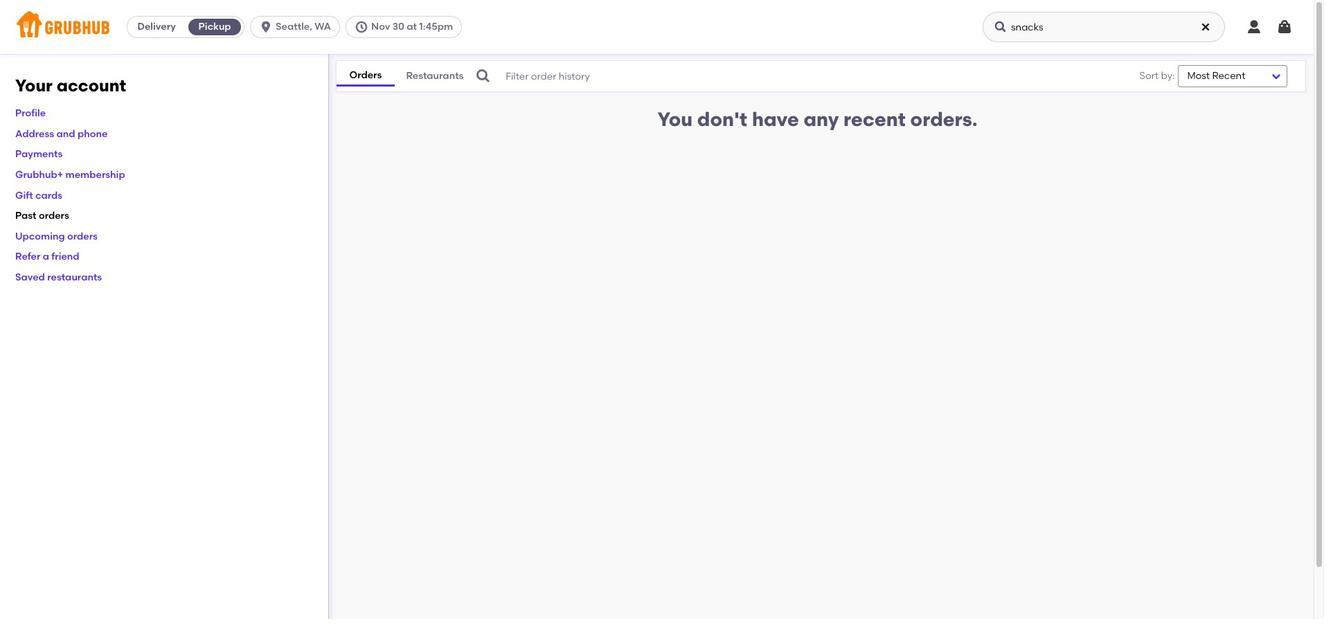 Task type: describe. For each thing, give the bounding box(es) containing it.
orders for upcoming orders
[[67, 230, 98, 242]]

nov 30 at 1:45pm
[[371, 21, 453, 33]]

pickup button
[[186, 16, 244, 38]]

saved
[[15, 271, 45, 283]]

seattle, wa button
[[250, 16, 346, 38]]

upcoming orders link
[[15, 230, 98, 242]]

upcoming
[[15, 230, 65, 242]]

and
[[56, 128, 75, 140]]

payments
[[15, 148, 63, 160]]

cards
[[35, 189, 62, 201]]

you
[[658, 107, 693, 131]]

past orders
[[15, 210, 69, 222]]

refer
[[15, 251, 40, 263]]

seattle,
[[276, 21, 312, 33]]

your
[[15, 75, 53, 96]]

address
[[15, 128, 54, 140]]

saved restaurants link
[[15, 271, 102, 283]]

delivery
[[137, 21, 176, 33]]

friend
[[51, 251, 79, 263]]

you don't have any recent orders.
[[658, 107, 978, 131]]

sort
[[1140, 70, 1159, 82]]

gift cards
[[15, 189, 62, 201]]

pickup
[[198, 21, 231, 33]]

gift
[[15, 189, 33, 201]]

address and phone
[[15, 128, 108, 140]]

30
[[392, 21, 404, 33]]

restaurants
[[47, 271, 102, 283]]

upcoming orders
[[15, 230, 98, 242]]

nov
[[371, 21, 390, 33]]

restaurants
[[406, 70, 464, 82]]

delivery button
[[128, 16, 186, 38]]

address and phone link
[[15, 128, 108, 140]]

main navigation navigation
[[0, 0, 1314, 54]]

don't
[[697, 107, 747, 131]]



Task type: locate. For each thing, give the bounding box(es) containing it.
recent
[[844, 107, 906, 131]]

any
[[804, 107, 839, 131]]

gift cards link
[[15, 189, 62, 201]]

past
[[15, 210, 36, 222]]

by:
[[1161, 70, 1175, 82]]

have
[[752, 107, 799, 131]]

Filter order history search field
[[475, 61, 1098, 91]]

orders for past orders
[[39, 210, 69, 222]]

profile link
[[15, 108, 46, 119]]

svg image
[[1246, 19, 1263, 35], [1276, 19, 1293, 35], [259, 20, 273, 34], [355, 20, 368, 34], [1200, 21, 1211, 33], [475, 68, 492, 84]]

restaurants button
[[394, 67, 475, 86]]

phone
[[78, 128, 108, 140]]

wa
[[315, 21, 331, 33]]

account
[[57, 75, 126, 96]]

a
[[43, 251, 49, 263]]

grubhub+ membership link
[[15, 169, 125, 181]]

orders up upcoming orders
[[39, 210, 69, 222]]

orders button
[[337, 66, 394, 87]]

1:45pm
[[419, 21, 453, 33]]

Search for food, convenience, alcohol... search field
[[983, 12, 1225, 42]]

membership
[[65, 169, 125, 181]]

past orders link
[[15, 210, 69, 222]]

orders.
[[910, 107, 978, 131]]

sort by:
[[1140, 70, 1175, 82]]

svg image
[[994, 20, 1008, 34]]

grubhub+
[[15, 169, 63, 181]]

seattle, wa
[[276, 21, 331, 33]]

grubhub+ membership
[[15, 169, 125, 181]]

orders
[[39, 210, 69, 222], [67, 230, 98, 242]]

1 vertical spatial orders
[[67, 230, 98, 242]]

0 vertical spatial orders
[[39, 210, 69, 222]]

svg image inside the seattle, wa button
[[259, 20, 273, 34]]

refer a friend
[[15, 251, 79, 263]]

nov 30 at 1:45pm button
[[346, 16, 468, 38]]

at
[[407, 21, 417, 33]]

saved restaurants
[[15, 271, 102, 283]]

orders up friend
[[67, 230, 98, 242]]

profile
[[15, 108, 46, 119]]

payments link
[[15, 148, 63, 160]]

your account
[[15, 75, 126, 96]]

svg image inside the nov 30 at 1:45pm button
[[355, 20, 368, 34]]

refer a friend link
[[15, 251, 79, 263]]

orders
[[349, 69, 382, 81]]



Task type: vqa. For each thing, say whether or not it's contained in the screenshot.
Whole
no



